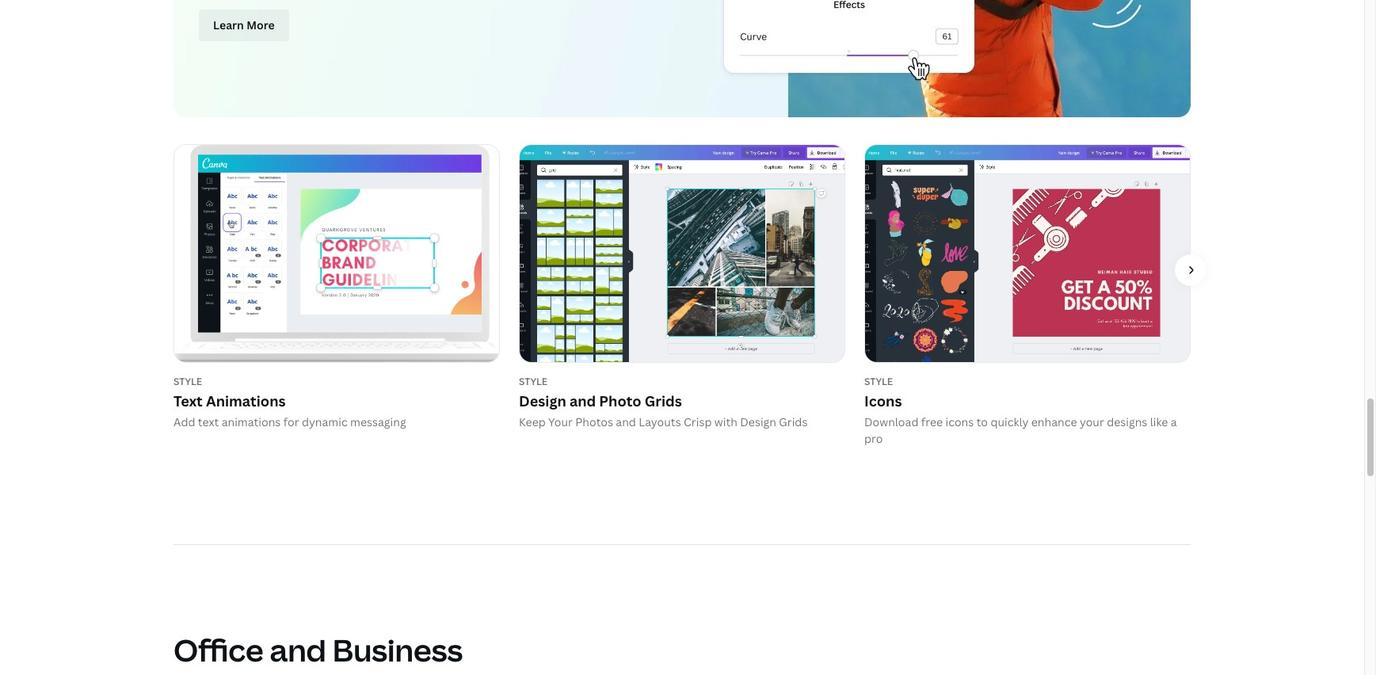 Task type: locate. For each thing, give the bounding box(es) containing it.
for
[[283, 414, 299, 429]]

design
[[519, 391, 566, 410], [740, 414, 777, 429]]

pro
[[865, 431, 883, 446]]

grids inside style design and photo grids
[[645, 391, 682, 410]]

1 vertical spatial and
[[616, 414, 636, 429]]

grids up 'keep your photos and layouts crisp with design grids'
[[645, 391, 682, 410]]

enhance
[[1032, 414, 1077, 429]]

2 horizontal spatial style
[[865, 375, 893, 389]]

your
[[1080, 414, 1105, 429]]

layouts
[[639, 414, 681, 429]]

and
[[570, 391, 596, 410], [616, 414, 636, 429], [270, 629, 326, 670]]

2 horizontal spatial and
[[616, 414, 636, 429]]

style inside style icons
[[865, 375, 893, 389]]

style
[[174, 375, 202, 389], [519, 375, 548, 389], [865, 375, 893, 389]]

1 style from the left
[[174, 375, 202, 389]]

office and business
[[174, 629, 463, 670]]

keep your photos and layouts crisp with design grids
[[519, 414, 808, 429]]

design up keep
[[519, 391, 566, 410]]

grids right with
[[779, 414, 808, 429]]

grid image
[[520, 145, 845, 362]]

2 style from the left
[[519, 375, 548, 389]]

style up text
[[174, 375, 202, 389]]

1 horizontal spatial and
[[570, 391, 596, 410]]

0 horizontal spatial design
[[519, 391, 566, 410]]

3 style from the left
[[865, 375, 893, 389]]

1 vertical spatial grids
[[779, 414, 808, 429]]

icons
[[946, 414, 974, 429]]

0 vertical spatial grids
[[645, 391, 682, 410]]

1 horizontal spatial style
[[519, 375, 548, 389]]

1 vertical spatial design
[[740, 414, 777, 429]]

to
[[977, 414, 988, 429]]

style for icons
[[865, 375, 893, 389]]

keep
[[519, 414, 546, 429]]

1 horizontal spatial grids
[[779, 414, 808, 429]]

style inside style design and photo grids
[[519, 375, 548, 389]]

0 vertical spatial design
[[519, 391, 566, 410]]

0 vertical spatial and
[[570, 391, 596, 410]]

2 vertical spatial and
[[270, 629, 326, 670]]

download
[[865, 414, 919, 429]]

feature image 1 image
[[174, 145, 499, 362]]

0 horizontal spatial grids
[[645, 391, 682, 410]]

add
[[174, 414, 195, 429]]

free
[[922, 414, 943, 429]]

0 horizontal spatial style
[[174, 375, 202, 389]]

style for design
[[519, 375, 548, 389]]

grids
[[645, 391, 682, 410], [779, 414, 808, 429]]

style text animations
[[174, 375, 286, 410]]

office
[[174, 629, 264, 670]]

style up keep
[[519, 375, 548, 389]]

dynamic
[[302, 414, 348, 429]]

and inside style design and photo grids
[[570, 391, 596, 410]]

style up the icons
[[865, 375, 893, 389]]

designs
[[1107, 414, 1148, 429]]

ai curved text feature banner image
[[174, 0, 1191, 117]]

crisp
[[684, 414, 712, 429]]

style for text
[[174, 375, 202, 389]]

1 horizontal spatial design
[[740, 414, 777, 429]]

style inside style text animations
[[174, 375, 202, 389]]

design right with
[[740, 414, 777, 429]]



Task type: vqa. For each thing, say whether or not it's contained in the screenshot.
"with" in I'm an AI-powered assistant who can help you with ideas, advice and questions.
no



Task type: describe. For each thing, give the bounding box(es) containing it.
photos
[[576, 414, 613, 429]]

animations
[[222, 414, 281, 429]]

with
[[715, 414, 738, 429]]

text
[[198, 414, 219, 429]]

photo
[[599, 391, 642, 410]]

icon image
[[865, 145, 1190, 362]]

style design and photo grids
[[519, 375, 682, 410]]

icons
[[865, 391, 902, 410]]

like
[[1150, 414, 1168, 429]]

business
[[333, 629, 463, 670]]

your
[[549, 414, 573, 429]]

a
[[1171, 414, 1177, 429]]

quickly
[[991, 414, 1029, 429]]

text
[[174, 391, 203, 410]]

style icons
[[865, 375, 902, 410]]

download free icons to quickly enhance your designs like a pro
[[865, 414, 1177, 446]]

animations
[[206, 391, 286, 410]]

design inside style design and photo grids
[[519, 391, 566, 410]]

add text animations for dynamic messaging
[[174, 414, 406, 429]]

messaging
[[350, 414, 406, 429]]

0 horizontal spatial and
[[270, 629, 326, 670]]



